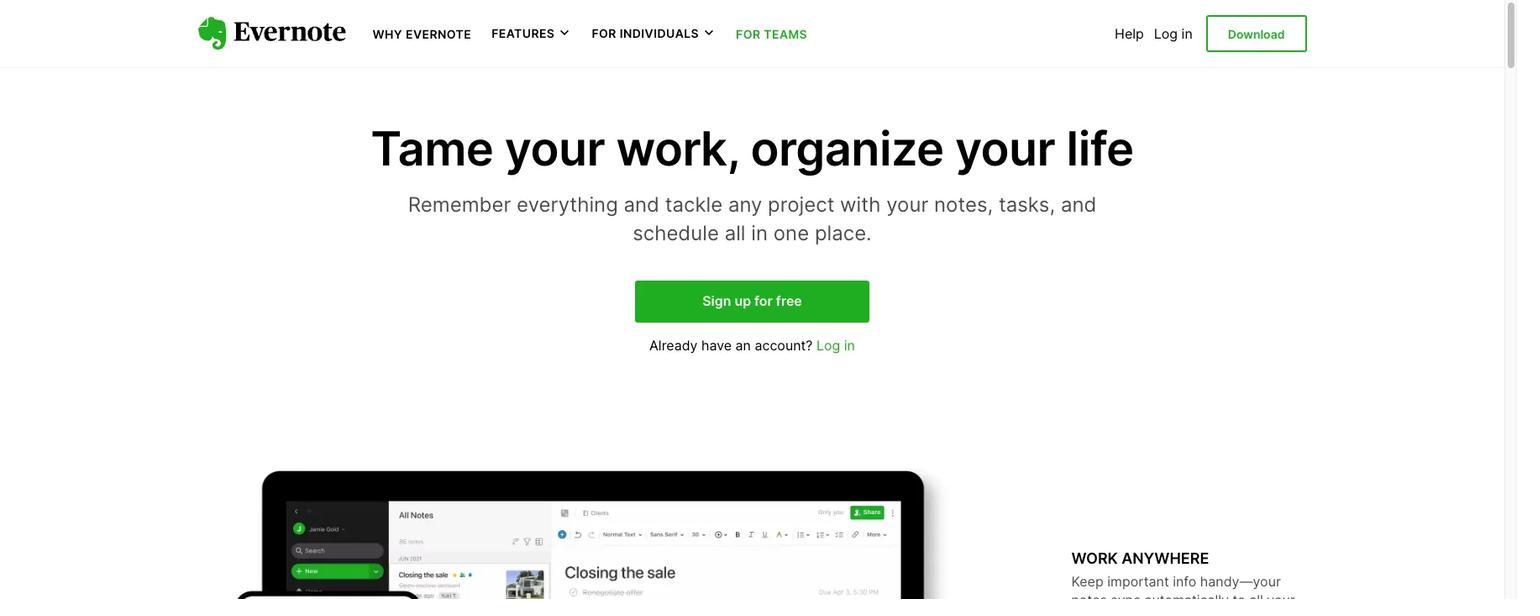 Task type: locate. For each thing, give the bounding box(es) containing it.
in down any
[[751, 221, 768, 245]]

for teams link
[[736, 25, 808, 42]]

evernote ui on desktop and mobile image
[[198, 462, 1005, 599]]

1 horizontal spatial for
[[736, 27, 761, 41]]

for left the teams
[[736, 27, 761, 41]]

1 horizontal spatial in
[[844, 337, 855, 354]]

log in link right account?
[[817, 337, 855, 354]]

for inside button
[[592, 26, 617, 41]]

all inside work anywhere keep important info handy—your notes sync automatically to all you
[[1250, 592, 1264, 599]]

for for for teams
[[736, 27, 761, 41]]

for
[[592, 26, 617, 41], [736, 27, 761, 41]]

1 vertical spatial in
[[751, 221, 768, 245]]

log in link right help link
[[1154, 25, 1193, 42]]

features button
[[492, 25, 572, 42]]

in right account?
[[844, 337, 855, 354]]

log
[[1154, 25, 1178, 42], [817, 337, 841, 354]]

tasks,
[[999, 193, 1056, 217]]

1 horizontal spatial and
[[1061, 193, 1097, 217]]

help
[[1115, 25, 1144, 42]]

your inside remember everything and tackle any project with your notes, tasks, and schedule all in one place.
[[887, 193, 929, 217]]

individuals
[[620, 26, 699, 41]]

your up everything
[[505, 120, 605, 177]]

0 horizontal spatial log in link
[[817, 337, 855, 354]]

1 vertical spatial log in link
[[817, 337, 855, 354]]

in right help link
[[1182, 25, 1193, 42]]

log right account?
[[817, 337, 841, 354]]

log in
[[1154, 25, 1193, 42]]

all down any
[[725, 221, 746, 245]]

log right help link
[[1154, 25, 1178, 42]]

your up tasks,
[[955, 120, 1056, 177]]

for teams
[[736, 27, 808, 41]]

in
[[1182, 25, 1193, 42], [751, 221, 768, 245], [844, 337, 855, 354]]

work,
[[616, 120, 740, 177]]

1 horizontal spatial your
[[887, 193, 929, 217]]

all right to
[[1250, 592, 1264, 599]]

for left individuals
[[592, 26, 617, 41]]

place.
[[815, 221, 872, 245]]

sync
[[1111, 592, 1141, 599]]

all inside remember everything and tackle any project with your notes, tasks, and schedule all in one place.
[[725, 221, 746, 245]]

project
[[768, 193, 835, 217]]

why
[[373, 27, 403, 41]]

and
[[624, 193, 660, 217], [1061, 193, 1097, 217]]

your right the with
[[887, 193, 929, 217]]

evernote logo image
[[198, 17, 346, 50]]

log in link
[[1154, 25, 1193, 42], [817, 337, 855, 354]]

0 horizontal spatial and
[[624, 193, 660, 217]]

free
[[776, 293, 802, 310]]

sign
[[703, 293, 731, 310]]

important
[[1108, 573, 1169, 590]]

your
[[505, 120, 605, 177], [955, 120, 1056, 177], [887, 193, 929, 217]]

up
[[735, 293, 751, 310]]

1 vertical spatial all
[[1250, 592, 1264, 599]]

2 vertical spatial in
[[844, 337, 855, 354]]

1 horizontal spatial all
[[1250, 592, 1264, 599]]

0 horizontal spatial log
[[817, 337, 841, 354]]

all
[[725, 221, 746, 245], [1250, 592, 1264, 599]]

with
[[840, 193, 881, 217]]

0 horizontal spatial all
[[725, 221, 746, 245]]

2 horizontal spatial in
[[1182, 25, 1193, 42]]

0 horizontal spatial in
[[751, 221, 768, 245]]

download
[[1228, 27, 1285, 41]]

0 horizontal spatial for
[[592, 26, 617, 41]]

0 vertical spatial all
[[725, 221, 746, 245]]

0 vertical spatial log in link
[[1154, 25, 1193, 42]]

and up the schedule
[[624, 193, 660, 217]]

help link
[[1115, 25, 1144, 42]]

0 horizontal spatial your
[[505, 120, 605, 177]]

tame your work, organize your life
[[371, 120, 1134, 177]]

remember
[[408, 193, 511, 217]]

automatically
[[1145, 592, 1229, 599]]

1 horizontal spatial log in link
[[1154, 25, 1193, 42]]

0 vertical spatial log
[[1154, 25, 1178, 42]]

organize
[[751, 120, 944, 177]]

0 vertical spatial in
[[1182, 25, 1193, 42]]

and right tasks,
[[1061, 193, 1097, 217]]



Task type: describe. For each thing, give the bounding box(es) containing it.
download link
[[1206, 15, 1307, 52]]

remember everything and tackle any project with your notes, tasks, and schedule all in one place.
[[408, 193, 1097, 245]]

work anywhere keep important info handy—your notes sync automatically to all you
[[1072, 549, 1295, 599]]

life
[[1067, 120, 1134, 177]]

sign up for free
[[703, 293, 802, 310]]

2 horizontal spatial your
[[955, 120, 1056, 177]]

1 horizontal spatial log
[[1154, 25, 1178, 42]]

1 vertical spatial log
[[817, 337, 841, 354]]

sign up for free link
[[635, 281, 870, 323]]

for individuals
[[592, 26, 699, 41]]

everything
[[517, 193, 618, 217]]

for individuals button
[[592, 25, 716, 42]]

any
[[728, 193, 762, 217]]

in inside remember everything and tackle any project with your notes, tasks, and schedule all in one place.
[[751, 221, 768, 245]]

teams
[[764, 27, 808, 41]]

notes
[[1072, 592, 1107, 599]]

1 and from the left
[[624, 193, 660, 217]]

schedule
[[633, 221, 719, 245]]

tackle
[[665, 193, 723, 217]]

already have an account? log in
[[650, 337, 855, 354]]

account?
[[755, 337, 813, 354]]

info
[[1173, 573, 1197, 590]]

2 and from the left
[[1061, 193, 1097, 217]]

features
[[492, 26, 555, 41]]

for
[[755, 293, 773, 310]]

why evernote link
[[373, 25, 472, 42]]

work
[[1072, 549, 1118, 567]]

to
[[1233, 592, 1246, 599]]

one
[[774, 221, 809, 245]]

already
[[650, 337, 698, 354]]

notes,
[[934, 193, 993, 217]]

keep
[[1072, 573, 1104, 590]]

have
[[702, 337, 732, 354]]

why evernote
[[373, 27, 472, 41]]

for for for individuals
[[592, 26, 617, 41]]

tame
[[371, 120, 494, 177]]

handy—your
[[1201, 573, 1281, 590]]

an
[[736, 337, 751, 354]]

evernote
[[406, 27, 472, 41]]

anywhere
[[1122, 549, 1209, 567]]



Task type: vqa. For each thing, say whether or not it's contained in the screenshot.
For individuals
yes



